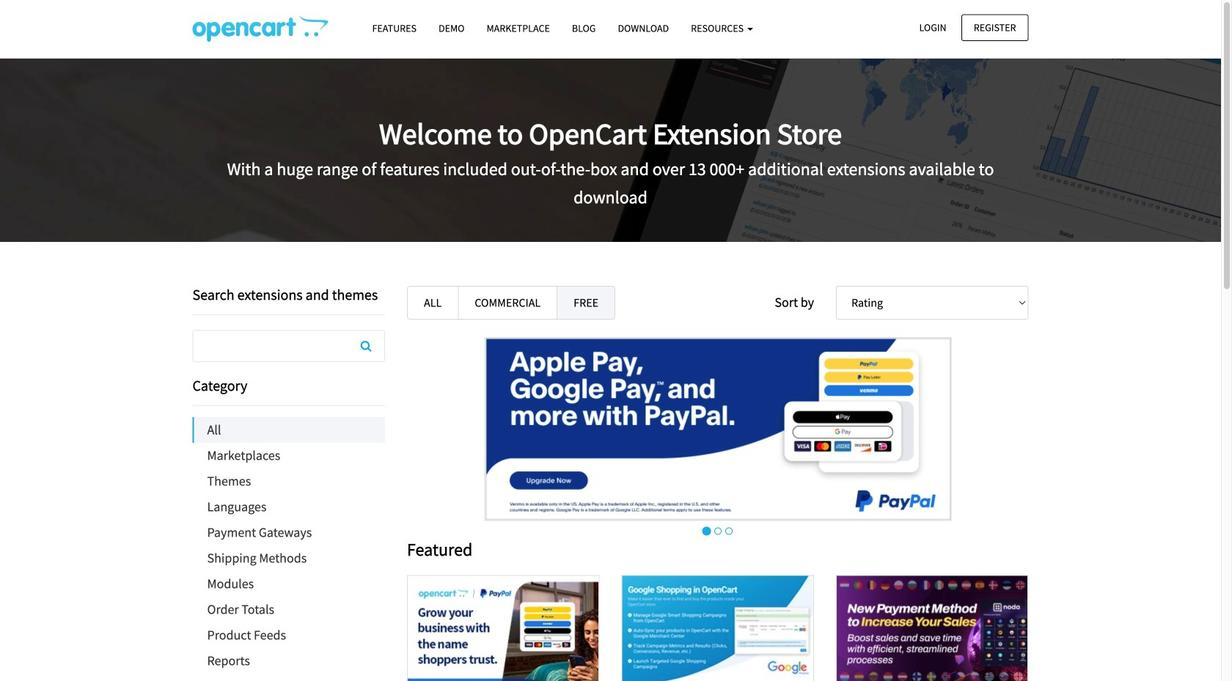 Task type: locate. For each thing, give the bounding box(es) containing it.
opencart extensions image
[[193, 15, 328, 42]]

search image
[[361, 340, 371, 352]]

noda image
[[837, 576, 1028, 681]]

paypal checkout integration image
[[408, 576, 599, 681]]



Task type: vqa. For each thing, say whether or not it's contained in the screenshot.
second plus square o image from the bottom of the page
no



Task type: describe. For each thing, give the bounding box(es) containing it.
google shopping for opencart image
[[623, 576, 813, 681]]

paypal payment gateway image
[[484, 337, 952, 521]]



